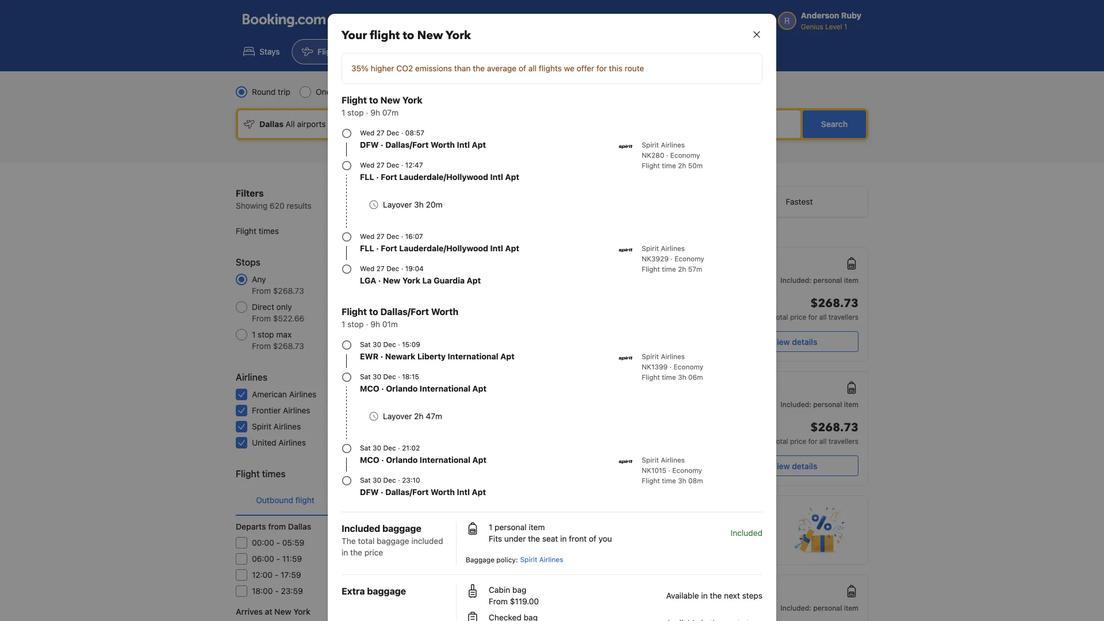 Task type: locate. For each thing, give the bounding box(es) containing it.
0 vertical spatial worth
[[431, 140, 455, 150]]

2 vertical spatial international
[[420, 455, 471, 465]]

2h left the 57m
[[678, 265, 686, 273]]

wed 27 dec · 12:47 fll · fort lauderdale/hollywood intl apt
[[360, 161, 519, 182]]

19:04 up 1236
[[405, 265, 424, 273]]

1 vertical spatial for
[[809, 313, 818, 321]]

orlando inside sat 30 dec · 18:15 mco · orlando international apt
[[386, 384, 418, 393]]

1 vertical spatial total
[[773, 437, 788, 445]]

2 fll from the top
[[360, 244, 374, 253]]

1 horizontal spatial in
[[560, 534, 567, 544]]

time down nk1015
[[662, 477, 676, 485]]

- left 17:59
[[275, 570, 279, 580]]

flight up ewr
[[342, 306, 367, 317]]

2 travellers from the top
[[829, 437, 859, 445]]

airlines up nk1015
[[661, 456, 685, 464]]

round
[[252, 87, 276, 97]]

1 vertical spatial dallas/fort
[[381, 306, 429, 317]]

2 vertical spatial worth
[[431, 487, 455, 497]]

flight up dallas
[[295, 496, 314, 505]]

spirit airlines image left nk1015
[[619, 455, 633, 469]]

fort inside wed 27 dec · 16:07 fll · fort lauderdale/hollywood intl apt
[[381, 244, 397, 253]]

airport
[[625, 47, 651, 56]]

orlando down 21:02
[[386, 455, 418, 465]]

9h for new
[[371, 108, 380, 117]]

1 vertical spatial in
[[342, 548, 348, 557]]

flights
[[539, 64, 562, 73]]

from down direct
[[252, 314, 271, 323]]

trip
[[500, 507, 512, 515]]

from inside direct only from $522.66
[[252, 314, 271, 323]]

spirit inside the spirit airlines nk280 · economy flight time 2h 50m
[[642, 141, 659, 149]]

available in the next steps
[[666, 591, 763, 601]]

multi-
[[373, 87, 395, 97]]

spirit up nk3929
[[642, 244, 659, 253]]

1 orlando from the top
[[386, 384, 418, 393]]

economy inside the spirit airlines nk280 · economy flight time 2h 50m
[[670, 151, 700, 159]]

participating
[[681, 534, 728, 543]]

2 vertical spatial for
[[809, 437, 818, 445]]

1 flight times from the top
[[236, 226, 279, 236]]

enjoy
[[591, 534, 611, 543]]

2 layover from the top
[[383, 412, 412, 421]]

0 horizontal spatial of
[[519, 64, 526, 73]]

spirit down worldwide.
[[520, 556, 537, 564]]

airlines for spirit airlines
[[274, 422, 301, 431]]

sat
[[360, 341, 371, 349], [360, 373, 371, 381], [360, 444, 371, 452], [360, 476, 371, 484]]

- right 18:00
[[275, 586, 279, 596]]

baggage right the total
[[377, 536, 409, 546]]

wed 27 dec · 16:07 fll · fort lauderdale/hollywood intl apt
[[360, 232, 519, 253]]

airlines for spirit airlines nk280 · economy flight time 2h 50m
[[661, 141, 685, 149]]

orlando for sat 30 dec · 21:02 mco · orlando international apt
[[386, 455, 418, 465]]

30 inside sat 30 dec · 23:10 dfw · dallas/fort worth intl apt
[[373, 476, 381, 484]]

route
[[625, 64, 644, 73]]

your flight to new york dialog
[[314, 0, 790, 621]]

any
[[252, 275, 266, 284]]

dec for sat 30 dec · 15:09 ewr · newark liberty international apt
[[383, 341, 396, 349]]

lga
[[669, 271, 683, 280], [360, 276, 376, 285], [669, 599, 683, 607]]

bag
[[513, 585, 527, 595]]

economy up the 57m
[[675, 255, 705, 263]]

included: personal item for 2nd view details button
[[781, 400, 859, 408]]

3 time from the top
[[662, 373, 676, 381]]

dec for wed 27 dec · 12:47 fll · fort lauderdale/hollywood intl apt
[[387, 161, 399, 169]]

flight + hotel
[[380, 47, 430, 56]]

fll for wed 27 dec · 12:47 fll · fort lauderdale/hollywood intl apt
[[360, 172, 374, 182]]

time for fort lauderdale/hollywood intl apt
[[662, 265, 676, 273]]

dec inside sat 30 dec · 23:10 dfw · dallas/fort worth intl apt
[[383, 476, 396, 484]]

time down nk3929
[[662, 265, 676, 273]]

in right the seat
[[560, 534, 567, 544]]

27 inside wed 27 dec · 12:47 fll · fort lauderdale/hollywood intl apt
[[377, 161, 385, 169]]

newark
[[385, 352, 415, 361]]

intl
[[457, 140, 470, 150], [490, 172, 503, 182], [490, 244, 503, 253], [457, 487, 470, 497]]

spirit inside spirit airlines nk1015 · economy flight time 3h 08m
[[642, 456, 659, 464]]

lga left the next
[[669, 599, 683, 607]]

dec inside sat 30 dec · 21:02 mco · orlando international apt
[[383, 444, 396, 452]]

1 vertical spatial details
[[792, 461, 818, 471]]

0 vertical spatial in
[[560, 534, 567, 544]]

spirit up the nk1399 at the bottom
[[642, 353, 659, 361]]

lauderdale/hollywood for wed 27 dec · 16:07 fll · fort lauderdale/hollywood intl apt
[[399, 244, 488, 253]]

fits
[[489, 534, 502, 544]]

1 vertical spatial international
[[420, 384, 471, 393]]

mco
[[360, 384, 379, 393], [360, 455, 379, 465]]

1 vertical spatial to
[[369, 95, 378, 106]]

3h left 06m
[[678, 373, 687, 381]]

sat inside sat 30 dec · 18:15 mco · orlando international apt
[[360, 373, 371, 381]]

0 vertical spatial total
[[773, 313, 788, 321]]

4 30 from the top
[[373, 476, 381, 484]]

intl inside wed 27 dec · 08:57 dfw · dallas/fort worth intl apt
[[457, 140, 470, 150]]

spirit airlines image
[[619, 243, 633, 257], [619, 455, 633, 469]]

international inside sat 30 dec · 18:15 mco · orlando international apt
[[420, 384, 471, 393]]

flight left multi-
[[342, 95, 367, 106]]

to up +
[[403, 28, 414, 43]]

0 vertical spatial baggage
[[383, 523, 421, 534]]

spirit airlines image for flight to new york
[[619, 243, 633, 257]]

1 fll from the top
[[360, 172, 374, 182]]

the right than
[[473, 64, 485, 73]]

2 vertical spatial 2h
[[414, 412, 424, 421]]

genius image
[[466, 505, 495, 517], [466, 505, 495, 517], [794, 507, 845, 553]]

at right discount
[[672, 534, 679, 543]]

1 horizontal spatial included
[[731, 528, 763, 538]]

2 mco from the top
[[360, 455, 379, 465]]

baggage right 'extra'
[[367, 586, 406, 597]]

from down direct only from $522.66
[[252, 341, 271, 351]]

1 vertical spatial 2h
[[678, 265, 686, 273]]

orlando for sat 30 dec · 18:15 mco · orlando international apt
[[386, 384, 418, 393]]

flight inside dialog
[[370, 28, 400, 43]]

3 sat from the top
[[360, 444, 371, 452]]

time for orlando international apt
[[662, 477, 676, 485]]

4 wed from the top
[[360, 265, 375, 273]]

dallas/fort inside sat 30 dec · 23:10 dfw · dallas/fort worth intl apt
[[385, 487, 429, 497]]

0 vertical spatial $268.73 total price for all travellers
[[773, 296, 859, 321]]

economy inside spirit airlines nk1015 · economy flight time 3h 08m
[[672, 466, 702, 475]]

. down 05:05
[[521, 597, 523, 605]]

item
[[844, 276, 859, 284], [844, 400, 859, 408], [529, 523, 545, 532], [844, 604, 859, 612]]

airlines inside the spirit airlines nk280 · economy flight time 2h 50m
[[661, 141, 685, 149]]

return
[[361, 496, 386, 505]]

1 vertical spatial spirit airlines image
[[619, 455, 633, 469]]

0 vertical spatial of
[[519, 64, 526, 73]]

wed for wed 27 dec · 08:57 dfw · dallas/fort worth intl apt
[[360, 129, 375, 137]]

mco inside sat 30 dec · 21:02 mco · orlando international apt
[[360, 455, 379, 465]]

1 vertical spatial only
[[579, 520, 598, 531]]

from down any
[[252, 286, 271, 296]]

$268.73 total price for all travellers for 2nd view details button
[[773, 420, 859, 445]]

2 19:04 lga . 27 dec from the top
[[669, 586, 712, 607]]

- for 06:00
[[276, 554, 280, 564]]

30 inside sat 30 dec · 21:02 mco · orlando international apt
[[373, 444, 381, 452]]

to inside flight to dallas/fort worth 1 stop · 9h 01m
[[369, 306, 378, 317]]

fort up 'wed 27 dec · 19:04 lga · new york la guardia apt'
[[381, 244, 397, 253]]

filters showing 620 results
[[236, 188, 312, 211]]

2 view from the top
[[772, 461, 790, 471]]

wed for wed 27 dec · 12:47 fll · fort lauderdale/hollywood intl apt
[[360, 161, 375, 169]]

0 vertical spatial included: personal item
[[781, 276, 859, 284]]

the down the
[[350, 548, 362, 557]]

only inside unlock genius members-only deals once you've booked your flights, enjoy a 10% discount at participating genius properties worldwide.
[[579, 520, 598, 531]]

2h left 50m
[[678, 162, 686, 170]]

flight times down showing
[[236, 226, 279, 236]]

07m
[[382, 108, 399, 117]]

times up outbound
[[262, 469, 286, 479]]

1 fort from the top
[[381, 172, 397, 182]]

1 view details button from the top
[[731, 331, 859, 352]]

lauderdale/hollywood inside wed 27 dec · 12:47 fll · fort lauderdale/hollywood intl apt
[[399, 172, 488, 182]]

1 horizontal spatial only
[[579, 520, 598, 531]]

2 spirit airlines image from the top
[[619, 351, 633, 365]]

apt
[[472, 140, 486, 150], [505, 172, 519, 182], [505, 244, 519, 253], [467, 276, 481, 285], [501, 352, 515, 361], [473, 384, 487, 393], [473, 455, 487, 465], [472, 487, 486, 497]]

23:10
[[402, 476, 420, 484]]

1 vertical spatial view details button
[[731, 456, 859, 476]]

21:02
[[402, 444, 420, 452]]

1 down way on the top left of the page
[[342, 108, 345, 117]]

0 vertical spatial travellers
[[829, 313, 859, 321]]

flight for return
[[388, 496, 407, 505]]

tab list containing outbound flight
[[236, 485, 434, 517]]

0 vertical spatial 2h
[[678, 162, 686, 170]]

dec inside the sat 30 dec · 15:09 ewr · newark liberty international apt
[[383, 341, 396, 349]]

dallas/fort down 23:10
[[385, 487, 429, 497]]

spirit airlines nk1015 · economy flight time 3h 08m
[[642, 456, 703, 485]]

3h
[[414, 200, 424, 209], [678, 373, 687, 381], [678, 477, 687, 485]]

2 vertical spatial all
[[820, 437, 827, 445]]

0 vertical spatial view
[[772, 337, 790, 347]]

policy:
[[497, 556, 518, 564]]

airlines inside spirit airlines nk1399 · economy flight time 3h 06m
[[661, 353, 685, 361]]

0 horizontal spatial only
[[276, 302, 292, 312]]

1 vertical spatial of
[[589, 534, 597, 544]]

1 vertical spatial worth
[[431, 306, 459, 317]]

dallas/fort for wed 27 dec · 08:57 dfw · dallas/fort worth intl apt
[[385, 140, 429, 150]]

discount
[[638, 534, 670, 543]]

0 vertical spatial only
[[276, 302, 292, 312]]

2 details from the top
[[792, 461, 818, 471]]

airlines up frontier airlines in the left of the page
[[289, 390, 316, 399]]

intl inside sat 30 dec · 23:10 dfw · dallas/fort worth intl apt
[[457, 487, 470, 497]]

dec for wed 27 dec · 08:57 dfw · dallas/fort worth intl apt
[[387, 129, 399, 137]]

dec inside wed 27 dec · 12:47 fll · fort lauderdale/hollywood intl apt
[[387, 161, 399, 169]]

+
[[403, 47, 408, 56]]

0 vertical spatial for
[[597, 64, 607, 73]]

only
[[276, 302, 292, 312], [579, 520, 598, 531]]

4 sat from the top
[[360, 476, 371, 484]]

0 horizontal spatial included
[[342, 523, 380, 534]]

0 vertical spatial fll
[[360, 172, 374, 182]]

for for 2nd view details button
[[809, 437, 818, 445]]

nk1015
[[642, 466, 667, 475]]

tab list
[[236, 485, 434, 517]]

2 orlando from the top
[[386, 455, 418, 465]]

0 vertical spatial 9h
[[371, 108, 380, 117]]

york right multi-
[[402, 95, 423, 106]]

at right arrives
[[265, 607, 272, 617]]

1 vertical spatial spirit airlines image
[[619, 351, 633, 365]]

· inside the spirit airlines nk280 · economy flight time 2h 50m
[[666, 151, 669, 159]]

mco inside sat 30 dec · 18:15 mco · orlando international apt
[[360, 384, 379, 393]]

intl inside wed 27 dec · 12:47 fll · fort lauderdale/hollywood intl apt
[[490, 172, 503, 182]]

sat up return
[[360, 476, 371, 484]]

time for newark liberty international apt
[[662, 373, 676, 381]]

0 vertical spatial spirit airlines image
[[619, 140, 633, 154]]

30 inside the sat 30 dec · 15:09 ewr · newark liberty international apt
[[373, 341, 381, 349]]

0 horizontal spatial at
[[265, 607, 272, 617]]

· inside spirit airlines nk3929 · economy flight time 2h 57m
[[671, 255, 673, 263]]

30 up return
[[373, 476, 381, 484]]

baggage up included
[[383, 523, 421, 534]]

50m
[[688, 162, 703, 170]]

from
[[268, 522, 286, 531]]

0 vertical spatial genius
[[500, 520, 531, 531]]

0 vertical spatial details
[[792, 337, 818, 347]]

lauderdale/hollywood up '20m'
[[399, 172, 488, 182]]

layover for new
[[383, 200, 412, 209]]

3 30 from the top
[[373, 444, 381, 452]]

1 personal item fits under the seat in front of you
[[489, 523, 612, 544]]

stop for flight to dallas/fort worth
[[347, 320, 364, 329]]

30 down ewr
[[373, 373, 381, 381]]

1 horizontal spatial of
[[589, 534, 597, 544]]

2 lauderdale/hollywood from the top
[[399, 244, 488, 253]]

included inside included baggage the total baggage included in the price
[[342, 523, 380, 534]]

0 horizontal spatial in
[[342, 548, 348, 557]]

included: personal item
[[781, 276, 859, 284], [781, 400, 859, 408], [781, 604, 859, 612]]

to up ewr
[[369, 306, 378, 317]]

2 9h from the top
[[371, 320, 380, 329]]

1 vertical spatial travellers
[[829, 437, 859, 445]]

lga up flight to dallas/fort worth 1 stop · 9h 01m
[[360, 276, 376, 285]]

than
[[454, 64, 471, 73]]

1 9h from the top
[[371, 108, 380, 117]]

1 vertical spatial included:
[[781, 400, 812, 408]]

airlines down spirit airlines
[[279, 438, 306, 448]]

airlines up the nk1399 at the bottom
[[661, 353, 685, 361]]

flight down the nk1399 at the bottom
[[642, 373, 660, 381]]

stop inside 1 stop max from $268.73
[[258, 330, 274, 339]]

city
[[395, 87, 408, 97]]

dec inside wed 27 dec · 08:57 dfw · dallas/fort worth intl apt
[[387, 129, 399, 137]]

of left you
[[589, 534, 597, 544]]

1 vertical spatial stop
[[347, 320, 364, 329]]

spirit airlines image
[[619, 140, 633, 154], [619, 351, 633, 365]]

2h for dallas/fort worth intl apt
[[678, 162, 686, 170]]

international inside sat 30 dec · 21:02 mco · orlando international apt
[[420, 455, 471, 465]]

1 details from the top
[[792, 337, 818, 347]]

dec for sat 30 dec · 23:10 dfw · dallas/fort worth intl apt
[[383, 476, 396, 484]]

2 vertical spatial price
[[365, 548, 383, 557]]

2 total from the top
[[773, 437, 788, 445]]

1 vertical spatial fort
[[381, 244, 397, 253]]

1 vertical spatial fll
[[360, 244, 374, 253]]

0 vertical spatial layover
[[383, 200, 412, 209]]

from down cabin at left
[[489, 597, 508, 606]]

- for 00:00
[[276, 538, 280, 548]]

dfw
[[360, 140, 379, 150], [666, 448, 682, 456], [360, 487, 379, 497], [503, 599, 519, 607]]

only up $522.66
[[276, 302, 292, 312]]

from inside 1 stop max from $268.73
[[252, 341, 271, 351]]

19:04
[[686, 258, 712, 269], [405, 265, 424, 273], [686, 586, 712, 597]]

fort for wed 27 dec · 12:47 fll · fort lauderdale/hollywood intl apt
[[381, 172, 397, 182]]

dec inside sat 30 dec · 18:15 mco · orlando international apt
[[383, 373, 396, 381]]

2 horizontal spatial in
[[701, 591, 708, 601]]

intl for wed 27 dec · 08:57 dfw · dallas/fort worth intl apt
[[457, 140, 470, 150]]

flight down nk3929
[[642, 265, 660, 273]]

2 vertical spatial included: personal item
[[781, 604, 859, 612]]

stop for flight to new york
[[347, 108, 364, 117]]

1
[[342, 108, 345, 117], [342, 320, 345, 329], [252, 330, 256, 339], [489, 523, 493, 532]]

1 vertical spatial times
[[262, 469, 286, 479]]

1 spirit airlines image from the top
[[619, 243, 633, 257]]

0 vertical spatial view details button
[[731, 331, 859, 352]]

2h inside spirit airlines nk3929 · economy flight time 2h 57m
[[678, 265, 686, 273]]

worth inside wed 27 dec · 08:57 dfw · dallas/fort worth intl apt
[[431, 140, 455, 150]]

spirit for spirit airlines nk280 · economy flight time 2h 50m
[[642, 141, 659, 149]]

details for 1st view details button
[[792, 337, 818, 347]]

1236
[[415, 275, 434, 284]]

$522.66
[[273, 314, 304, 323]]

0 vertical spatial dallas/fort
[[385, 140, 429, 150]]

2 time from the top
[[662, 265, 676, 273]]

mco up return
[[360, 455, 379, 465]]

time down 'nk280'
[[662, 162, 676, 170]]

dec inside wed 27 dec · 16:07 fll · fort lauderdale/hollywood intl apt
[[387, 232, 399, 240]]

9h left 01m
[[371, 320, 380, 329]]

apt inside wed 27 dec · 16:07 fll · fort lauderdale/hollywood intl apt
[[505, 244, 519, 253]]

3h inside spirit airlines nk1399 · economy flight time 3h 06m
[[678, 373, 687, 381]]

direct only from $522.66
[[252, 302, 304, 323]]

1 vertical spatial mco
[[360, 455, 379, 465]]

wed
[[360, 129, 375, 137], [360, 161, 375, 169], [360, 232, 375, 240], [360, 265, 375, 273]]

1 vertical spatial flight times
[[236, 469, 286, 479]]

fll for wed 27 dec · 16:07 fll · fort lauderdale/hollywood intl apt
[[360, 244, 374, 253]]

hotel
[[410, 47, 430, 56]]

0 vertical spatial orlando
[[386, 384, 418, 393]]

0 vertical spatial spirit airlines image
[[619, 243, 633, 257]]

dallas/fort for sat 30 dec · 23:10 dfw · dallas/fort worth intl apt
[[385, 487, 429, 497]]

spirit for spirit airlines
[[252, 422, 271, 431]]

fort up layover 3h 20m
[[381, 172, 397, 182]]

0 vertical spatial lauderdale/hollywood
[[399, 172, 488, 182]]

0 vertical spatial stop
[[347, 108, 364, 117]]

3 included: from the top
[[781, 604, 812, 612]]

sat 30 dec · 21:02 mco · orlando international apt
[[360, 444, 487, 465]]

27 inside wed 27 dec · 16:07 fll · fort lauderdale/hollywood intl apt
[[377, 232, 385, 240]]

2h left 22
[[414, 412, 424, 421]]

total
[[773, 313, 788, 321], [773, 437, 788, 445]]

2 fort from the top
[[381, 244, 397, 253]]

1 included: personal item from the top
[[781, 276, 859, 284]]

results
[[287, 201, 312, 211]]

19:04 lga . 27 dec left the next
[[669, 586, 712, 607]]

9h for dallas/fort
[[371, 320, 380, 329]]

2 included: from the top
[[781, 400, 812, 408]]

spirit inside spirit airlines nk3929 · economy flight time 2h 57m
[[642, 244, 659, 253]]

0 vertical spatial mco
[[360, 384, 379, 393]]

- left 11:59
[[276, 554, 280, 564]]

all
[[528, 64, 537, 73], [820, 313, 827, 321], [820, 437, 827, 445]]

0 vertical spatial international
[[448, 352, 499, 361]]

wed inside wed 27 dec · 12:47 fll · fort lauderdale/hollywood intl apt
[[360, 161, 375, 169]]

flight up 'flight + hotel'
[[370, 28, 400, 43]]

dec inside 'wed 27 dec · 19:04 lga · new york la guardia apt'
[[387, 265, 399, 273]]

1 sat from the top
[[360, 341, 371, 349]]

05:05 dfw . 27 dec
[[503, 586, 548, 607]]

airlines up 'nk280'
[[661, 141, 685, 149]]

9h inside flight to dallas/fort worth 1 stop · 9h 01m
[[371, 320, 380, 329]]

intl for wed 27 dec · 12:47 fll · fort lauderdale/hollywood intl apt
[[490, 172, 503, 182]]

0 vertical spatial 19:04 lga . 27 dec
[[669, 258, 712, 280]]

airport taxis
[[625, 47, 671, 56]]

dallas/fort up 01m
[[381, 306, 429, 317]]

time inside spirit airlines nk1015 · economy flight time 3h 08m
[[662, 477, 676, 485]]

1 vertical spatial price
[[790, 437, 807, 445]]

0 vertical spatial view details
[[772, 337, 818, 347]]

sat for sat 30 dec · 15:09 ewr · newark liberty international apt
[[360, 341, 371, 349]]

dallas/fort down 08:57
[[385, 140, 429, 150]]

airlines inside spirit airlines nk1015 · economy flight time 3h 08m
[[661, 456, 685, 464]]

worldwide.
[[507, 545, 547, 555]]

0 vertical spatial price
[[790, 313, 807, 321]]

1 vertical spatial 3h
[[678, 373, 687, 381]]

2 view details button from the top
[[731, 456, 859, 476]]

mco for sat 30 dec · 18:15 mco · orlando international apt
[[360, 384, 379, 393]]

1 vertical spatial layover
[[383, 412, 412, 421]]

sat inside sat 30 dec · 21:02 mco · orlando international apt
[[360, 444, 371, 452]]

sat inside the sat 30 dec · 15:09 ewr · newark liberty international apt
[[360, 341, 371, 349]]

stop
[[347, 108, 364, 117], [347, 320, 364, 329], [258, 330, 274, 339]]

2 30 from the top
[[373, 373, 381, 381]]

flight to new york 1 stop · 9h 07m
[[342, 95, 423, 117]]

2 sat from the top
[[360, 373, 371, 381]]

spirit up nk1015
[[642, 456, 659, 464]]

1 horizontal spatial genius
[[730, 534, 756, 543]]

2 wed from the top
[[360, 161, 375, 169]]

2 $268.73 total price for all travellers from the top
[[773, 420, 859, 445]]

sat down ewr
[[360, 373, 371, 381]]

spirit airlines nk3929 · economy flight time 2h 57m
[[642, 244, 705, 273]]

27 inside wed 27 dec · 08:57 dfw · dallas/fort worth intl apt
[[377, 129, 385, 137]]

fll inside wed 27 dec · 12:47 fll · fort lauderdale/hollywood intl apt
[[360, 172, 374, 182]]

0 vertical spatial all
[[528, 64, 537, 73]]

one
[[316, 87, 331, 97]]

9h inside flight to new york 1 stop · 9h 07m
[[371, 108, 380, 117]]

·
[[366, 108, 368, 117], [401, 129, 403, 137], [381, 140, 383, 150], [666, 151, 669, 159], [401, 161, 403, 169], [376, 172, 379, 182], [401, 232, 403, 240], [376, 244, 379, 253], [671, 255, 673, 263], [401, 265, 403, 273], [378, 276, 381, 285], [366, 320, 368, 329], [398, 341, 400, 349], [381, 352, 383, 361], [670, 363, 672, 371], [398, 373, 400, 381], [381, 384, 384, 393], [398, 444, 400, 452], [381, 455, 384, 465], [668, 466, 671, 475], [398, 476, 400, 484], [381, 487, 383, 497]]

dfw inside wed 27 dec · 08:57 dfw · dallas/fort worth intl apt
[[360, 140, 379, 150]]

dec for sat 30 dec · 21:02 mco · orlando international apt
[[383, 444, 396, 452]]

spirit airlines image left the nk1399 at the bottom
[[619, 351, 633, 365]]

1 vertical spatial genius
[[730, 534, 756, 543]]

time inside the spirit airlines nk280 · economy flight time 2h 50m
[[662, 162, 676, 170]]

2 vertical spatial baggage
[[367, 586, 406, 597]]

economy inside spirit airlines nk1399 · economy flight time 3h 06m
[[674, 363, 704, 371]]

1 horizontal spatial at
[[672, 534, 679, 543]]

york left "la"
[[403, 276, 420, 285]]

1 vertical spatial view details
[[772, 461, 818, 471]]

international for sat 30 dec · 18:15 mco · orlando international apt
[[420, 384, 471, 393]]

1 vertical spatial lauderdale/hollywood
[[399, 244, 488, 253]]

3h for apt
[[678, 477, 687, 485]]

dallas
[[288, 522, 311, 531]]

nk280
[[642, 151, 665, 159]]

3 wed from the top
[[360, 232, 375, 240]]

international up 'reset'
[[420, 455, 471, 465]]

extra
[[342, 586, 365, 597]]

to for dallas/fort
[[369, 306, 378, 317]]

0 vertical spatial at
[[672, 534, 679, 543]]

airlines up nk3929
[[661, 244, 685, 253]]

flight times up outbound
[[236, 469, 286, 479]]

price for 2nd view details button
[[790, 437, 807, 445]]

economy up 06m
[[674, 363, 704, 371]]

1 layover from the top
[[383, 200, 412, 209]]

1 lauderdale/hollywood from the top
[[399, 172, 488, 182]]

car rentals
[[468, 47, 509, 56]]

spirit up 'nk280'
[[642, 141, 659, 149]]

1 vertical spatial 9h
[[371, 320, 380, 329]]

20m
[[426, 200, 443, 209]]

flight for outbound
[[295, 496, 314, 505]]

1 vertical spatial 19:04 lga . 27 dec
[[669, 586, 712, 607]]

1 wed from the top
[[360, 129, 375, 137]]

price inside included baggage the total baggage included in the price
[[365, 548, 383, 557]]

1 vertical spatial view
[[772, 461, 790, 471]]

2 vertical spatial dallas/fort
[[385, 487, 429, 497]]

times down the 620
[[259, 226, 279, 236]]

199
[[420, 422, 434, 431]]

spirit airlines nk1399 · economy flight time 3h 06m
[[642, 353, 704, 381]]

booking.com logo image
[[243, 14, 326, 27], [243, 14, 326, 27]]

1 vertical spatial $268.73 total price for all travellers
[[773, 420, 859, 445]]

flight down united
[[236, 469, 260, 479]]

2 included: personal item from the top
[[781, 400, 859, 408]]

flight right return
[[388, 496, 407, 505]]

included for included baggage the total baggage included in the price
[[342, 523, 380, 534]]

1 vertical spatial included: personal item
[[781, 400, 859, 408]]

intl inside wed 27 dec · 16:07 fll · fort lauderdale/hollywood intl apt
[[490, 244, 503, 253]]

spirit airlines image left 'nk280'
[[619, 140, 633, 154]]

in inside 1 personal item fits under the seat in front of you
[[560, 534, 567, 544]]

1 vertical spatial all
[[820, 313, 827, 321]]

included
[[412, 536, 443, 546]]

1 vertical spatial orlando
[[386, 455, 418, 465]]

1 mco from the top
[[360, 384, 379, 393]]

1 $268.73 total price for all travellers from the top
[[773, 296, 859, 321]]

sat inside sat 30 dec · 23:10 dfw · dallas/fort worth intl apt
[[360, 476, 371, 484]]

to left city
[[369, 95, 378, 106]]

genius
[[500, 520, 531, 531], [730, 534, 756, 543]]

time down the nk1399 at the bottom
[[662, 373, 676, 381]]

. left the next
[[685, 597, 687, 605]]

4 time from the top
[[662, 477, 676, 485]]

deals
[[600, 520, 624, 531]]

0 vertical spatial flight times
[[236, 226, 279, 236]]

spirit airlines image for flight to dallas/fort worth
[[619, 455, 633, 469]]

new up 07m
[[381, 95, 400, 106]]

0 vertical spatial included:
[[781, 276, 812, 284]]

2 vertical spatial to
[[369, 306, 378, 317]]

fort inside wed 27 dec · 12:47 fll · fort lauderdale/hollywood intl apt
[[381, 172, 397, 182]]

fastest button
[[731, 187, 868, 217]]

2 vertical spatial stop
[[258, 330, 274, 339]]

stop inside flight to new york 1 stop · 9h 07m
[[347, 108, 364, 117]]

06:00 - 11:59
[[252, 554, 302, 564]]

2 vertical spatial included:
[[781, 604, 812, 612]]

layover left 22
[[383, 412, 412, 421]]

· inside spirit airlines nk1399 · economy flight time 3h 06m
[[670, 363, 672, 371]]

included
[[342, 523, 380, 534], [731, 528, 763, 538]]

1 30 from the top
[[373, 341, 381, 349]]

airlines for american airlines
[[289, 390, 316, 399]]

1 spirit airlines image from the top
[[619, 140, 633, 154]]

dallas/fort
[[385, 140, 429, 150], [381, 306, 429, 317], [385, 487, 429, 497]]

sat for sat 30 dec · 21:02 mco · orlando international apt
[[360, 444, 371, 452]]

time for dallas/fort worth intl apt
[[662, 162, 676, 170]]

sat up ewr
[[360, 341, 371, 349]]

9h left 07m
[[371, 108, 380, 117]]

30 left 21:02
[[373, 444, 381, 452]]

$268.73 total price for all travellers for 1st view details button
[[773, 296, 859, 321]]

worth down guardia
[[431, 306, 459, 317]]

27 inside 05:05 dfw . 27 dec
[[525, 599, 533, 607]]

orlando down 18:15
[[386, 384, 418, 393]]

spirit for spirit airlines nk3929 · economy flight time 2h 57m
[[642, 244, 659, 253]]

wed for wed 27 dec · 16:07 fll · fort lauderdale/hollywood intl apt
[[360, 232, 375, 240]]

spirit airlines
[[252, 422, 301, 431]]

mco down ewr
[[360, 384, 379, 393]]

1 time from the top
[[662, 162, 676, 170]]

flight down nk1015
[[642, 477, 660, 485]]

unlock genius members-only deals once you've booked your flights, enjoy a 10% discount at participating genius properties worldwide.
[[466, 520, 756, 555]]

1 down direct
[[252, 330, 256, 339]]

dallas/fort inside wed 27 dec · 08:57 dfw · dallas/fort worth intl apt
[[385, 140, 429, 150]]

airlines down frontier airlines in the left of the page
[[274, 422, 301, 431]]

1 travellers from the top
[[829, 313, 859, 321]]

price for 1st view details button
[[790, 313, 807, 321]]

front
[[569, 534, 587, 544]]

2 vertical spatial 3h
[[678, 477, 687, 485]]

sat left 21:02
[[360, 444, 371, 452]]

stop left 01m
[[347, 320, 364, 329]]

2 spirit airlines image from the top
[[619, 455, 633, 469]]



Task type: vqa. For each thing, say whether or not it's contained in the screenshot.
2nd Lauderdale/Hollywood from the top
yes



Task type: describe. For each thing, give the bounding box(es) containing it.
spirit airlines image for flight to dallas/fort worth
[[619, 351, 633, 365]]

flight + hotel link
[[355, 39, 440, 64]]

08m
[[688, 477, 703, 485]]

3 included: personal item from the top
[[781, 604, 859, 612]]

18:00 - 23:59
[[252, 586, 303, 596]]

apt inside wed 27 dec · 12:47 fll · fort lauderdale/hollywood intl apt
[[505, 172, 519, 182]]

lga inside 'wed 27 dec · 19:04 lga · new york la guardia apt'
[[360, 276, 376, 285]]

mco for sat 30 dec · 21:02 mco · orlando international apt
[[360, 455, 379, 465]]

a
[[613, 534, 617, 543]]

1 inside 1 stop max from $268.73
[[252, 330, 256, 339]]

22
[[424, 406, 434, 415]]

any from $268.73
[[252, 275, 304, 296]]

to for new
[[369, 95, 378, 106]]

spirit for spirit airlines nk1015 · economy flight time 3h 08m
[[642, 456, 659, 464]]

$268.73 inside 1 stop max from $268.73
[[273, 341, 304, 351]]

savings
[[514, 507, 539, 515]]

27 inside 'wed 27 dec · 19:04 lga · new york la guardia apt'
[[377, 265, 385, 273]]

baggage for included
[[383, 523, 421, 534]]

at inside unlock genius members-only deals once you've booked your flights, enjoy a 10% discount at participating genius properties worldwide.
[[672, 534, 679, 543]]

620
[[270, 201, 285, 211]]

details for 2nd view details button
[[792, 461, 818, 471]]

flights,
[[563, 534, 589, 543]]

77
[[425, 302, 434, 312]]

dfw inside 05:05 dfw . 27 dec
[[503, 599, 519, 607]]

17:59
[[281, 570, 301, 580]]

search
[[821, 119, 848, 129]]

2h for fort lauderdale/hollywood intl apt
[[678, 265, 686, 273]]

flight inside flight to new york 1 stop · 9h 07m
[[342, 95, 367, 106]]

york up car
[[446, 28, 471, 43]]

car
[[468, 47, 481, 56]]

1 included: from the top
[[781, 276, 812, 284]]

apt inside the sat 30 dec · 15:09 ewr · newark liberty international apt
[[501, 352, 515, 361]]

international inside the sat 30 dec · 15:09 ewr · newark liberty international apt
[[448, 352, 499, 361]]

york inside flight to new york 1 stop · 9h 07m
[[402, 95, 423, 106]]

1 inside flight to new york 1 stop · 9h 07m
[[342, 108, 345, 117]]

06m
[[688, 373, 703, 381]]

lauderdale/hollywood for wed 27 dec · 12:47 fll · fort lauderdale/hollywood intl apt
[[399, 172, 488, 182]]

personal inside 1 personal item fits under the seat in front of you
[[495, 523, 527, 532]]

372
[[419, 570, 434, 580]]

11:59
[[282, 554, 302, 564]]

intl for wed 27 dec · 16:07 fll · fort lauderdale/hollywood intl apt
[[490, 244, 503, 253]]

spirit inside the baggage policy: spirit airlines
[[520, 556, 537, 564]]

frontier airlines
[[252, 406, 310, 415]]

airlines for spirit airlines nk1399 · economy flight time 3h 06m
[[661, 353, 685, 361]]

economy for orlando international apt
[[672, 466, 702, 475]]

1 view from the top
[[772, 337, 790, 347]]

airlines inside the baggage policy: spirit airlines
[[539, 556, 563, 564]]

19:04 inside 'wed 27 dec · 19:04 lga · new york la guardia apt'
[[405, 265, 424, 273]]

sat for sat 30 dec · 18:15 mco · orlando international apt
[[360, 373, 371, 381]]

layover for dallas/fort
[[383, 412, 412, 421]]

apt inside sat 30 dec · 23:10 dfw · dallas/fort worth intl apt
[[472, 487, 486, 497]]

direct
[[252, 302, 274, 312]]

higher
[[371, 64, 394, 73]]

the inside included baggage the total baggage included in the price
[[350, 548, 362, 557]]

item inside 1 personal item fits under the seat in front of you
[[529, 523, 545, 532]]

total
[[358, 536, 375, 546]]

flight inside spirit airlines nk3929 · economy flight time 2h 57m
[[642, 265, 660, 273]]

flight down showing
[[236, 226, 257, 236]]

new up hotel
[[417, 28, 443, 43]]

19:04 left the next
[[686, 586, 712, 597]]

reset button
[[413, 467, 434, 479]]

layover 3h 20m
[[383, 200, 443, 209]]

outbound flight
[[256, 496, 314, 505]]

trip
[[278, 87, 290, 97]]

lga left the 57m
[[669, 271, 683, 280]]

included baggage the total baggage included in the price
[[342, 523, 443, 557]]

from inside cabin bag from $119.00
[[489, 597, 508, 606]]

for inside your flight to new york dialog
[[597, 64, 607, 73]]

05:59
[[282, 538, 305, 548]]

· inside flight to dallas/fort worth 1 stop · 9h 01m
[[366, 320, 368, 329]]

stays
[[259, 47, 280, 56]]

0 vertical spatial 3h
[[414, 200, 424, 209]]

0 horizontal spatial genius
[[500, 520, 531, 531]]

1 inside 1 personal item fits under the seat in front of you
[[489, 523, 493, 532]]

co2
[[397, 64, 413, 73]]

dec for wed 27 dec · 19:04 lga · new york la guardia apt
[[387, 265, 399, 273]]

taxis
[[653, 47, 671, 56]]

all inside your flight to new york dialog
[[528, 64, 537, 73]]

spirit airlines image for flight to new york
[[619, 140, 633, 154]]

multi-city
[[373, 87, 408, 97]]

35%
[[351, 64, 369, 73]]

for for 1st view details button
[[809, 313, 818, 321]]

average
[[487, 64, 517, 73]]

08:57
[[405, 129, 424, 137]]

00:00
[[252, 538, 274, 548]]

intl for sat 30 dec · 23:10 dfw · dallas/fort worth intl apt
[[457, 487, 470, 497]]

flights
[[318, 47, 343, 56]]

included: personal item for 1st view details button
[[781, 276, 859, 284]]

all for 1st view details button
[[820, 313, 827, 321]]

all for 2nd view details button
[[820, 437, 827, 445]]

30 for sat 30 dec · 18:15 mco · orlando international apt
[[373, 373, 381, 381]]

baggage
[[466, 556, 495, 564]]

from inside any from $268.73
[[252, 286, 271, 296]]

dfw up nk1015
[[666, 448, 682, 456]]

spirit airlines nk280 · economy flight time 2h 50m
[[642, 141, 703, 170]]

showing
[[236, 201, 268, 211]]

in inside included baggage the total baggage included in the price
[[342, 548, 348, 557]]

nk3929
[[642, 255, 669, 263]]

guardia
[[434, 276, 465, 285]]

05:05
[[503, 586, 530, 597]]

departs
[[236, 522, 266, 531]]

1 total from the top
[[773, 313, 788, 321]]

baggage policy: spirit airlines
[[466, 556, 563, 564]]

30 for sat 30 dec · 15:09 ewr · newark liberty international apt
[[373, 341, 381, 349]]

01m
[[382, 320, 398, 329]]

flight inside spirit airlines nk1399 · economy flight time 3h 06m
[[642, 373, 660, 381]]

economy down emissions on the top of page
[[418, 87, 452, 97]]

york down 23:59
[[293, 607, 310, 617]]

sat for sat 30 dec · 23:10 dfw · dallas/fort worth intl apt
[[360, 476, 371, 484]]

fastest
[[786, 197, 813, 206]]

. left the 57m
[[685, 269, 687, 277]]

fort for wed 27 dec · 16:07 fll · fort lauderdale/hollywood intl apt
[[381, 244, 397, 253]]

flight for your
[[370, 28, 400, 43]]

12:00 - 17:59
[[252, 570, 301, 580]]

flight left +
[[380, 47, 401, 56]]

the left the next
[[710, 591, 722, 601]]

1 stop max from $268.73
[[252, 330, 304, 351]]

la
[[422, 276, 432, 285]]

0 vertical spatial times
[[259, 226, 279, 236]]

of inside 1 personal item fits under the seat in front of you
[[589, 534, 597, 544]]

23:59
[[281, 586, 303, 596]]

reset
[[413, 468, 434, 477]]

airlines for frontier airlines
[[283, 406, 310, 415]]

. inside 05:05 dfw . 27 dec
[[521, 597, 523, 605]]

new down 18:00 - 23:59
[[274, 607, 291, 617]]

included for included
[[731, 528, 763, 538]]

max
[[276, 330, 292, 339]]

$119.00
[[510, 597, 539, 606]]

dec for wed 27 dec · 16:07 fll · fort lauderdale/hollywood intl apt
[[387, 232, 399, 240]]

198
[[420, 390, 434, 399]]

new inside 'wed 27 dec · 19:04 lga · new york la guardia apt'
[[383, 276, 401, 285]]

apt inside wed 27 dec · 08:57 dfw · dallas/fort worth intl apt
[[472, 140, 486, 150]]

flight inside spirit airlines nk1015 · economy flight time 3h 08m
[[642, 477, 660, 485]]

the inside 1 personal item fits under the seat in front of you
[[528, 534, 540, 544]]

airlines for spirit airlines nk1015 · economy flight time 3h 08m
[[661, 456, 685, 464]]

frontier
[[252, 406, 281, 415]]

your
[[545, 534, 561, 543]]

seat
[[542, 534, 558, 544]]

ewr
[[360, 352, 379, 361]]

arrives at new york
[[236, 607, 310, 617]]

steps
[[742, 591, 763, 601]]

emissions
[[415, 64, 452, 73]]

worth for wed 27 dec · 08:57 dfw · dallas/fort worth intl apt
[[431, 140, 455, 150]]

47m
[[426, 412, 442, 421]]

1 vertical spatial baggage
[[377, 536, 409, 546]]

worth inside flight to dallas/fort worth 1 stop · 9h 01m
[[431, 306, 459, 317]]

19:04 right nk3929
[[686, 258, 712, 269]]

12:47
[[405, 161, 423, 169]]

attractions
[[547, 47, 587, 56]]

dec for sat 30 dec · 18:15 mco · orlando international apt
[[383, 373, 396, 381]]

2 vertical spatial in
[[701, 591, 708, 601]]

airlines for spirit airlines nk3929 · economy flight time 2h 57m
[[661, 244, 685, 253]]

worth for sat 30 dec · 23:10 dfw · dallas/fort worth intl apt
[[431, 487, 455, 497]]

· inside flight to new york 1 stop · 9h 07m
[[366, 108, 368, 117]]

dfw inside sat 30 dec · 23:10 dfw · dallas/fort worth intl apt
[[360, 487, 379, 497]]

0 vertical spatial to
[[403, 28, 414, 43]]

12:00
[[252, 570, 273, 580]]

flight to dallas/fort worth 1 stop · 9h 01m
[[342, 306, 459, 329]]

airlines up american
[[236, 372, 268, 383]]

trip savings
[[500, 507, 539, 515]]

1 vertical spatial at
[[265, 607, 272, 617]]

flight inside the spirit airlines nk280 · economy flight time 2h 50m
[[642, 162, 660, 170]]

dallas/fort inside flight to dallas/fort worth 1 stop · 9h 01m
[[381, 306, 429, 317]]

1 19:04 lga . 27 dec from the top
[[669, 258, 712, 280]]

apt inside sat 30 dec · 21:02 mco · orlando international apt
[[473, 455, 487, 465]]

16:07
[[405, 232, 423, 240]]

- for 18:00
[[275, 586, 279, 596]]

stays link
[[234, 39, 290, 64]]

only inside direct only from $522.66
[[276, 302, 292, 312]]

06:00
[[252, 554, 274, 564]]

- for 12:00
[[275, 570, 279, 580]]

wed 27 dec · 08:57 dfw · dallas/fort worth intl apt
[[360, 129, 486, 150]]

· inside spirit airlines nk1015 · economy flight time 3h 08m
[[668, 466, 671, 475]]

economy for dallas/fort worth intl apt
[[670, 151, 700, 159]]

stops
[[236, 257, 261, 268]]

attractions link
[[521, 39, 597, 64]]

flight inside flight to dallas/fort worth 1 stop · 9h 01m
[[342, 306, 367, 317]]

york inside 'wed 27 dec · 19:04 lga · new york la guardia apt'
[[403, 276, 420, 285]]

new inside flight to new york 1 stop · 9h 07m
[[381, 95, 400, 106]]

flights link
[[292, 39, 352, 64]]

way
[[333, 87, 348, 97]]

2 flight times from the top
[[236, 469, 286, 479]]

30 for sat 30 dec · 21:02 mco · orlando international apt
[[373, 444, 381, 452]]

apt inside 'wed 27 dec · 19:04 lga · new york la guardia apt'
[[467, 276, 481, 285]]

sat 30 dec · 18:15 mco · orlando international apt
[[360, 373, 487, 393]]

apt inside sat 30 dec · 18:15 mco · orlando international apt
[[473, 384, 487, 393]]

economy for newark liberty international apt
[[674, 363, 704, 371]]

2 view details from the top
[[772, 461, 818, 471]]

airlines for united airlines
[[279, 438, 306, 448]]

economy for fort lauderdale/hollywood intl apt
[[675, 255, 705, 263]]

30 for sat 30 dec · 23:10 dfw · dallas/fort worth intl apt
[[373, 476, 381, 484]]

00:00 - 05:59
[[252, 538, 305, 548]]

1 view details from the top
[[772, 337, 818, 347]]

spirit for spirit airlines nk1399 · economy flight time 3h 06m
[[642, 353, 659, 361]]

baggage for extra
[[367, 586, 406, 597]]

1 inside flight to dallas/fort worth 1 stop · 9h 01m
[[342, 320, 345, 329]]

$268.73 inside any from $268.73
[[273, 286, 304, 296]]

3h for international
[[678, 373, 687, 381]]

dec inside 05:05 dfw . 27 dec
[[535, 599, 548, 607]]

search button
[[803, 110, 866, 138]]

international for sat 30 dec · 21:02 mco · orlando international apt
[[420, 455, 471, 465]]

wed for wed 27 dec · 19:04 lga · new york la guardia apt
[[360, 265, 375, 273]]

offer
[[577, 64, 594, 73]]



